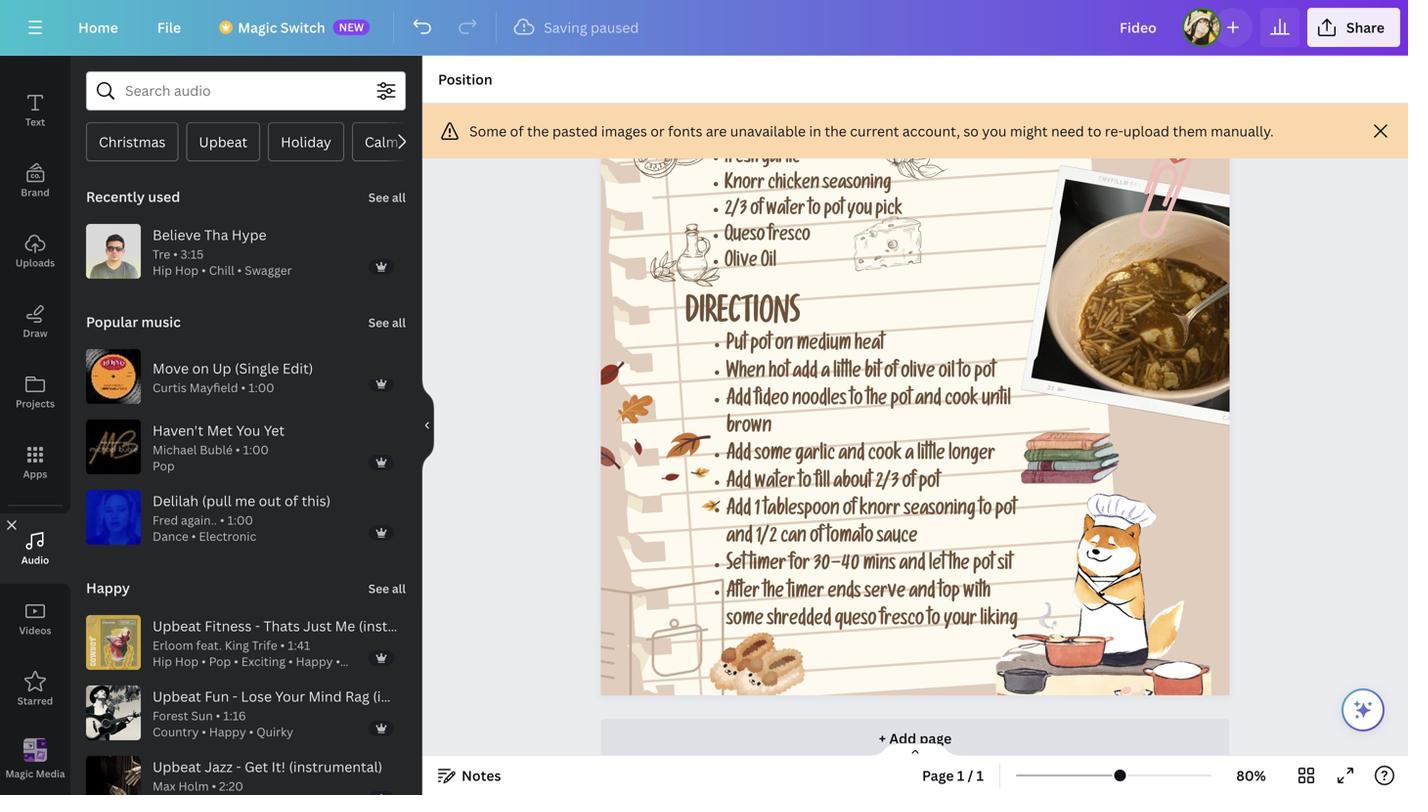 Task type: describe. For each thing, give the bounding box(es) containing it.
pot inside knorr chicken seasoning 2/3 of water to pot you pick queso fresco olive oil
[[824, 202, 845, 221]]

of inside knorr chicken seasoning 2/3 of water to pot you pick queso fresco olive oil
[[751, 202, 763, 221]]

projects button
[[0, 357, 70, 428]]

of right can
[[810, 529, 823, 549]]

80%
[[1237, 767, 1267, 785]]

olive
[[725, 254, 758, 273]]

pop inside erloom feat. king trife • 1:41 hip hop • pop • exciting • happy • inspiring
[[209, 654, 231, 670]]

garlic inside put pot on medium heat when hot add a little bit of olive oil to pot add fideo noodles to the pot and cook until brown add some garlic and cook a little longer add water to fill about 2/3 of pot add 1 tablespoon of knorr seasoning to pot and 1/2 can of tomato sauce set timer for 30-40 mins and let the pot sit after the timer ends serve and top with some shredded queso fresco to your liking
[[796, 446, 836, 467]]

text button
[[0, 75, 70, 146]]

hop inside tre • 3:15 hip hop • chill • swagger
[[175, 262, 199, 279]]

holm
[[179, 778, 209, 794]]

1 inside put pot on medium heat when hot add a little bit of olive oil to pot add fideo noodles to the pot and cook until brown add some garlic and cook a little longer add water to fill about 2/3 of pot add 1 tablespoon of knorr seasoning to pot and 1/2 can of tomato sauce set timer for 30-40 mins and let the pot sit after the timer ends serve and top with some shredded queso fresco to your liking
[[755, 501, 761, 522]]

starred button
[[0, 655, 70, 725]]

notes button
[[430, 760, 509, 792]]

hide image
[[422, 379, 434, 473]]

draw
[[23, 327, 48, 340]]

brown
[[727, 419, 772, 439]]

3 see all from the top
[[369, 581, 406, 597]]

sun
[[191, 708, 213, 724]]

upbeat for upbeat jazz - get it! (instrumental)
[[153, 758, 201, 776]]

pot down "olive"
[[891, 391, 912, 412]]

upbeat fun - lose your mind rag (instrumental)
[[153, 687, 467, 706]]

swagger
[[245, 262, 292, 279]]

olive oil hand drawn image
[[651, 224, 721, 287]]

0 vertical spatial garlic
[[762, 150, 800, 169]]

tablespoon
[[764, 501, 840, 522]]

longer
[[949, 446, 996, 467]]

1/2
[[756, 529, 778, 549]]

to inside knorr chicken seasoning 2/3 of water to pot you pick queso fresco olive oil
[[809, 202, 821, 221]]

2/3 inside knorr chicken seasoning 2/3 of water to pot you pick queso fresco olive oil
[[725, 202, 748, 221]]

michael
[[153, 442, 197, 458]]

recently
[[86, 187, 145, 206]]

magic for magic switch
[[238, 18, 277, 37]]

liking
[[981, 611, 1018, 632]]

hip hop, pop, exciting, happy, inspiring, 101 seconds element
[[153, 637, 390, 686]]

might
[[1011, 122, 1048, 140]]

0 horizontal spatial happy
[[86, 579, 130, 597]]

pasted
[[553, 122, 598, 140]]

let
[[929, 556, 946, 577]]

forest sun • 1:16 country • happy • quirky
[[153, 708, 294, 740]]

up
[[213, 359, 231, 378]]

the right in
[[825, 122, 847, 140]]

1 vertical spatial on
[[192, 359, 209, 378]]

show pages image
[[869, 743, 963, 758]]

fresco inside put pot on medium heat when hot add a little bit of olive oil to pot add fideo noodles to the pot and cook until brown add some garlic and cook a little longer add water to fill about 2/3 of pot add 1 tablespoon of knorr seasoning to pot and 1/2 can of tomato sauce set timer for 30-40 mins and let the pot sit after the timer ends serve and top with some shredded queso fresco to your liking
[[880, 611, 925, 632]]

share
[[1347, 18, 1385, 37]]

popular music
[[86, 313, 181, 331]]

1:16
[[223, 708, 246, 724]]

3 see all button from the top
[[367, 568, 408, 608]]

(pull
[[202, 492, 232, 510]]

saving paused
[[544, 18, 639, 37]]

to left the fill
[[799, 474, 812, 494]]

elements button
[[0, 5, 70, 75]]

mind
[[309, 687, 342, 706]]

bublé
[[200, 442, 233, 458]]

hip hop, chill, swagger, 195 seconds element
[[153, 246, 292, 279]]

calm
[[365, 133, 399, 151]]

hype
[[232, 226, 267, 244]]

and left '1/2'
[[727, 529, 753, 549]]

30-
[[814, 556, 842, 577]]

• down 1:41
[[289, 654, 293, 670]]

top
[[939, 584, 960, 604]]

recently used
[[86, 187, 180, 206]]

me
[[235, 492, 256, 510]]

set
[[727, 556, 746, 577]]

• up electronic at the left
[[220, 512, 225, 528]]

in
[[810, 122, 822, 140]]

uploads
[[16, 256, 55, 270]]

2/3 inside put pot on medium heat when hot add a little bit of olive oil to pot add fideo noodles to the pot and cook until brown add some garlic and cook a little longer add water to fill about 2/3 of pot add 1 tablespoon of knorr seasoning to pot and 1/2 can of tomato sauce set timer for 30-40 mins and let the pot sit after the timer ends serve and top with some shredded queso fresco to your liking
[[876, 474, 899, 494]]

edit)
[[283, 359, 313, 378]]

• down "sun"
[[202, 724, 206, 740]]

to left 'your'
[[928, 611, 941, 632]]

knorr chicken seasoning 2/3 of water to pot you pick queso fresco olive oil
[[725, 176, 903, 273]]

upload
[[1124, 122, 1170, 140]]

• down feat.
[[202, 654, 206, 670]]

1:00 for you
[[243, 442, 269, 458]]

all for used
[[392, 189, 406, 205]]

just
[[303, 617, 332, 635]]

get
[[245, 758, 268, 776]]

2 vertical spatial (instrumental)
[[289, 758, 383, 776]]

to down longer
[[980, 501, 992, 522]]

0 vertical spatial you
[[983, 122, 1007, 140]]

tre • 3:15 hip hop • chill • swagger
[[153, 246, 292, 279]]

uploads button
[[0, 216, 70, 287]]

holiday button
[[268, 122, 344, 161]]

brand button
[[0, 146, 70, 216]]

Design title text field
[[1105, 8, 1175, 47]]

me
[[335, 617, 355, 635]]

used
[[148, 187, 180, 206]]

some of the pasted images or fonts are unavailable in the current account, so you might need to re-upload them manually.
[[470, 122, 1275, 140]]

of right "about"
[[903, 474, 916, 494]]

0 vertical spatial some
[[755, 446, 792, 467]]

country
[[153, 724, 199, 740]]

0 horizontal spatial little
[[834, 364, 862, 384]]

dance, electronic, 60 seconds element
[[153, 512, 256, 545]]

• down king
[[234, 654, 239, 670]]

3 see from the top
[[369, 581, 389, 597]]

water inside put pot on medium heat when hot add a little bit of olive oil to pot add fideo noodles to the pot and cook until brown add some garlic and cook a little longer add water to fill about 2/3 of pot add 1 tablespoon of knorr seasoning to pot and 1/2 can of tomato sauce set timer for 30-40 mins and let the pot sit after the timer ends serve and top with some shredded queso fresco to your liking
[[755, 474, 796, 494]]

can
[[781, 529, 807, 549]]

see for music
[[369, 315, 389, 331]]

1 horizontal spatial a
[[906, 446, 914, 467]]

happy inside erloom feat. king trife • 1:41 hip hop • pop • exciting • happy • inspiring
[[296, 654, 333, 670]]

0 vertical spatial a
[[822, 364, 830, 384]]

country, happy, quirky, 76 seconds element
[[153, 708, 294, 741]]

file
[[157, 18, 181, 37]]

delilah (pull me out of this)
[[153, 492, 331, 510]]

oil
[[939, 364, 955, 384]]

haven't
[[153, 421, 204, 440]]

believe tha hype
[[153, 226, 267, 244]]

music
[[141, 313, 181, 331]]

saving paused status
[[505, 16, 649, 39]]

share button
[[1308, 8, 1401, 47]]

and left let
[[900, 556, 926, 577]]

inspiring
[[153, 670, 202, 686]]

jazz
[[205, 758, 233, 776]]

max holm • 2:20
[[153, 778, 243, 794]]

of right the some in the top of the page
[[510, 122, 524, 140]]

water inside knorr chicken seasoning 2/3 of water to pot you pick queso fresco olive oil
[[767, 202, 806, 221]]

feat.
[[196, 637, 222, 653]]

fonts
[[668, 122, 703, 140]]

upbeat for upbeat
[[199, 133, 248, 151]]

out
[[259, 492, 281, 510]]

you
[[236, 421, 261, 440]]

- for thats
[[255, 617, 260, 635]]

serve
[[865, 584, 906, 604]]

queso
[[725, 228, 765, 247]]

+ add page
[[879, 729, 952, 748]]

Search audio search field
[[125, 72, 367, 110]]

your
[[275, 687, 305, 706]]

home link
[[63, 8, 134, 47]]

ends
[[828, 584, 861, 604]]

1 vertical spatial (instrumental)
[[373, 687, 467, 706]]

3 all from the top
[[392, 581, 406, 597]]

hip inside erloom feat. king trife • 1:41 hip hop • pop • exciting • happy • inspiring
[[153, 654, 172, 670]]

0 horizontal spatial timer
[[750, 556, 786, 577]]

fresh
[[725, 150, 759, 169]]

• left quirky
[[249, 724, 254, 740]]

erloom
[[153, 637, 193, 653]]

are
[[706, 122, 727, 140]]

grey line cookbook icon isolated on white background. cooking book icon. recipe book. fork and knife icons. cutlery symbol.  vector illustration image
[[537, 578, 725, 720]]

until
[[982, 391, 1012, 412]]

audio button
[[0, 514, 70, 584]]



Task type: locate. For each thing, give the bounding box(es) containing it.
bit
[[865, 364, 881, 384]]

• inside the michael bublé • 1:00 pop
[[236, 442, 240, 458]]

hop inside erloom feat. king trife • 1:41 hip hop • pop • exciting • happy • inspiring
[[175, 654, 199, 670]]

and up "about"
[[839, 446, 865, 467]]

2 vertical spatial see all
[[369, 581, 406, 597]]

2/3 up "knorr"
[[876, 474, 899, 494]]

it!
[[272, 758, 286, 776]]

• left 1:41
[[280, 637, 285, 653]]

magic for magic media
[[5, 767, 33, 781]]

1 vertical spatial -
[[233, 687, 238, 706]]

position button
[[430, 64, 501, 95]]

2 vertical spatial 1:00
[[227, 512, 253, 528]]

1 horizontal spatial seasoning
[[904, 501, 976, 522]]

0 horizontal spatial pop
[[153, 458, 175, 474]]

pop, 60 seconds element
[[153, 442, 269, 475]]

met
[[207, 421, 233, 440]]

elements
[[13, 45, 57, 58]]

1:00 down (single
[[249, 379, 275, 396]]

0 horizontal spatial 1
[[755, 501, 761, 522]]

happy right videos button
[[86, 579, 130, 597]]

•
[[173, 246, 178, 262], [202, 262, 206, 279], [237, 262, 242, 279], [241, 379, 246, 396], [236, 442, 240, 458], [220, 512, 225, 528], [191, 529, 196, 545], [280, 637, 285, 653], [202, 654, 206, 670], [234, 654, 239, 670], [289, 654, 293, 670], [336, 654, 340, 670], [216, 708, 220, 724], [202, 724, 206, 740], [249, 724, 254, 740], [212, 778, 216, 794]]

(single
[[235, 359, 279, 378]]

/
[[968, 767, 974, 785]]

this)
[[302, 492, 331, 510]]

1:00
[[249, 379, 275, 396], [243, 442, 269, 458], [227, 512, 253, 528]]

upbeat for upbeat fitness - thats just me (instrumental)
[[153, 617, 201, 635]]

• left chill
[[202, 262, 206, 279]]

fresco
[[769, 228, 811, 247], [880, 611, 925, 632]]

the down bit
[[867, 391, 888, 412]]

upbeat button
[[186, 122, 260, 161]]

account,
[[903, 122, 961, 140]]

your
[[944, 611, 977, 632]]

magic inside button
[[5, 767, 33, 781]]

see for used
[[369, 189, 389, 205]]

0 vertical spatial all
[[392, 189, 406, 205]]

1 horizontal spatial magic
[[238, 18, 277, 37]]

- for lose
[[233, 687, 238, 706]]

of up queso at the top of page
[[751, 202, 763, 221]]

1 up '1/2'
[[755, 501, 761, 522]]

1 vertical spatial 1:00
[[243, 442, 269, 458]]

• down move on up (single edit)
[[241, 379, 246, 396]]

hip
[[153, 262, 172, 279], [153, 654, 172, 670]]

you left the pick
[[848, 202, 873, 221]]

• right chill
[[237, 262, 242, 279]]

happy down 1:41
[[296, 654, 333, 670]]

trife
[[252, 637, 278, 653]]

water up the tablespoon on the bottom right of the page
[[755, 474, 796, 494]]

little left longer
[[918, 446, 946, 467]]

0 vertical spatial seasoning
[[823, 176, 892, 195]]

pot up sit
[[996, 501, 1017, 522]]

all for music
[[392, 315, 406, 331]]

pick
[[876, 202, 903, 221]]

upbeat up the max
[[153, 758, 201, 776]]

upbeat up 'erloom'
[[153, 617, 201, 635]]

2 hip from the top
[[153, 654, 172, 670]]

0 vertical spatial cook
[[945, 391, 979, 412]]

of right bit
[[885, 364, 898, 384]]

you right so
[[983, 122, 1007, 140]]

0 vertical spatial happy
[[86, 579, 130, 597]]

1 horizontal spatial on
[[775, 336, 794, 357]]

add inside + add page button
[[890, 729, 917, 748]]

starred
[[17, 695, 53, 708]]

fitness
[[205, 617, 252, 635]]

1 vertical spatial hop
[[175, 654, 199, 670]]

on inside put pot on medium heat when hot add a little bit of olive oil to pot add fideo noodles to the pot and cook until brown add some garlic and cook a little longer add water to fill about 2/3 of pot add 1 tablespoon of knorr seasoning to pot and 1/2 can of tomato sauce set timer for 30-40 mins and let the pot sit after the timer ends serve and top with some shredded queso fresco to your liking
[[775, 336, 794, 357]]

1 horizontal spatial pop
[[209, 654, 231, 670]]

• down the me
[[336, 654, 340, 670]]

1:00 for me
[[227, 512, 253, 528]]

0 vertical spatial fresco
[[769, 228, 811, 247]]

hop up inspiring
[[175, 654, 199, 670]]

0 vertical spatial water
[[767, 202, 806, 221]]

add
[[793, 364, 818, 384]]

1 see all from the top
[[369, 189, 406, 205]]

apps
[[23, 468, 47, 481]]

- left get
[[236, 758, 241, 776]]

pop inside the michael bublé • 1:00 pop
[[153, 458, 175, 474]]

lose
[[241, 687, 272, 706]]

1 vertical spatial see
[[369, 315, 389, 331]]

1 vertical spatial happy
[[296, 654, 333, 670]]

pop
[[153, 458, 175, 474], [209, 654, 231, 670]]

2 see from the top
[[369, 315, 389, 331]]

2 see all from the top
[[369, 315, 406, 331]]

fresco inside knorr chicken seasoning 2/3 of water to pot you pick queso fresco olive oil
[[769, 228, 811, 247]]

1 see all button from the top
[[367, 177, 408, 216]]

believe
[[153, 226, 201, 244]]

1 left the /
[[958, 767, 965, 785]]

main menu bar
[[0, 0, 1409, 56]]

new
[[339, 20, 364, 34]]

upbeat
[[199, 133, 248, 151], [153, 617, 201, 635], [153, 687, 201, 706], [153, 758, 201, 776]]

magic left "switch"
[[238, 18, 277, 37]]

page 1 / 1
[[923, 767, 984, 785]]

1 vertical spatial garlic
[[796, 446, 836, 467]]

a left longer
[[906, 446, 914, 467]]

some down after
[[727, 611, 764, 632]]

seasoning
[[823, 176, 892, 195], [904, 501, 976, 522]]

1 vertical spatial little
[[918, 446, 946, 467]]

some
[[755, 446, 792, 467], [727, 611, 764, 632]]

1 vertical spatial all
[[392, 315, 406, 331]]

fresco down "serve"
[[880, 611, 925, 632]]

upbeat down inspiring
[[153, 687, 201, 706]]

seasoning inside put pot on medium heat when hot add a little bit of olive oil to pot add fideo noodles to the pot and cook until brown add some garlic and cook a little longer add water to fill about 2/3 of pot add 1 tablespoon of knorr seasoning to pot and 1/2 can of tomato sauce set timer for 30-40 mins and let the pot sit after the timer ends serve and top with some shredded queso fresco to your liking
[[904, 501, 976, 522]]

cook up "about"
[[869, 446, 902, 467]]

to
[[1088, 122, 1102, 140], [809, 202, 821, 221], [959, 364, 971, 384], [850, 391, 863, 412], [799, 474, 812, 494], [980, 501, 992, 522], [928, 611, 941, 632]]

electronic
[[199, 529, 256, 545]]

0 vertical spatial (instrumental)
[[359, 617, 453, 635]]

0 horizontal spatial a
[[822, 364, 830, 384]]

fun
[[205, 687, 229, 706]]

2 vertical spatial all
[[392, 581, 406, 597]]

paused
[[591, 18, 639, 37]]

see
[[369, 189, 389, 205], [369, 315, 389, 331], [369, 581, 389, 597]]

water down chicken
[[767, 202, 806, 221]]

1 vertical spatial pop
[[209, 654, 231, 670]]

move
[[153, 359, 189, 378]]

holiday
[[281, 133, 332, 151]]

0 horizontal spatial you
[[848, 202, 873, 221]]

king
[[225, 637, 249, 653]]

1:00 down "you"
[[243, 442, 269, 458]]

1 horizontal spatial 2/3
[[876, 474, 899, 494]]

1 hop from the top
[[175, 262, 199, 279]]

happy down 1:16
[[209, 724, 246, 740]]

1 see from the top
[[369, 189, 389, 205]]

the right after
[[764, 584, 785, 604]]

0 vertical spatial little
[[834, 364, 862, 384]]

2 vertical spatial happy
[[209, 724, 246, 740]]

little left bit
[[834, 364, 862, 384]]

tre
[[153, 246, 170, 262]]

0 vertical spatial -
[[255, 617, 260, 635]]

1 vertical spatial magic
[[5, 767, 33, 781]]

• right "sun"
[[216, 708, 220, 724]]

0 vertical spatial 2/3
[[725, 202, 748, 221]]

pop down feat.
[[209, 654, 231, 670]]

2 vertical spatial see all button
[[367, 568, 408, 608]]

of up tomato
[[843, 501, 857, 522]]

unavailable
[[731, 122, 806, 140]]

2 horizontal spatial happy
[[296, 654, 333, 670]]

see all button for music
[[367, 302, 408, 341]]

queso
[[835, 611, 877, 632]]

0 vertical spatial hip
[[153, 262, 172, 279]]

canva assistant image
[[1352, 699, 1376, 722]]

2 horizontal spatial 1
[[977, 767, 984, 785]]

file button
[[142, 8, 197, 47]]

to right oil
[[959, 364, 971, 384]]

manually.
[[1211, 122, 1275, 140]]

fideo
[[755, 391, 789, 412]]

timer
[[750, 556, 786, 577], [788, 584, 825, 604]]

0 horizontal spatial cook
[[869, 446, 902, 467]]

magic left media
[[5, 767, 33, 781]]

80% button
[[1220, 760, 1284, 792]]

images
[[602, 122, 648, 140]]

1:00 down delilah (pull me out of this)
[[227, 512, 253, 528]]

1 vertical spatial fresco
[[880, 611, 925, 632]]

hip inside tre • 3:15 hip hop • chill • swagger
[[153, 262, 172, 279]]

1 hip from the top
[[153, 262, 172, 279]]

some down brown
[[755, 446, 792, 467]]

happy inside forest sun • 1:16 country • happy • quirky
[[209, 724, 246, 740]]

yet
[[264, 421, 285, 440]]

0 vertical spatial see all
[[369, 189, 406, 205]]

seasoning up sauce at right
[[904, 501, 976, 522]]

0 horizontal spatial seasoning
[[823, 176, 892, 195]]

to down chicken
[[809, 202, 821, 221]]

cook down oil
[[945, 391, 979, 412]]

(instrumental)
[[359, 617, 453, 635], [373, 687, 467, 706], [289, 758, 383, 776]]

to right noodles
[[850, 391, 863, 412]]

1 horizontal spatial little
[[918, 446, 946, 467]]

(instrumental) right rag
[[373, 687, 467, 706]]

on up hot
[[775, 336, 794, 357]]

2 vertical spatial -
[[236, 758, 241, 776]]

hip down tre
[[153, 262, 172, 279]]

0 vertical spatial see
[[369, 189, 389, 205]]

1 horizontal spatial cook
[[945, 391, 979, 412]]

1 all from the top
[[392, 189, 406, 205]]

see all for used
[[369, 189, 406, 205]]

shredded
[[767, 611, 832, 632]]

1 vertical spatial seasoning
[[904, 501, 976, 522]]

1 horizontal spatial timer
[[788, 584, 825, 604]]

1 vertical spatial you
[[848, 202, 873, 221]]

forest
[[153, 708, 188, 724]]

some
[[470, 122, 507, 140]]

timer down '1/2'
[[750, 556, 786, 577]]

to left "re-"
[[1088, 122, 1102, 140]]

a right add
[[822, 364, 830, 384]]

the right let
[[949, 556, 970, 577]]

of right the out
[[285, 492, 298, 510]]

mins
[[864, 556, 896, 577]]

pot left the pick
[[824, 202, 845, 221]]

seasoning inside knorr chicken seasoning 2/3 of water to pot you pick queso fresco olive oil
[[823, 176, 892, 195]]

1 horizontal spatial happy
[[209, 724, 246, 740]]

videos button
[[0, 584, 70, 655]]

1:00 inside the michael bublé • 1:00 pop
[[243, 442, 269, 458]]

0 vertical spatial pop
[[153, 458, 175, 474]]

upbeat down search audio search field
[[199, 133, 248, 151]]

pot left sit
[[974, 556, 995, 577]]

see all for music
[[369, 315, 406, 331]]

pot up the until
[[975, 364, 996, 384]]

fred
[[153, 512, 178, 528]]

1 vertical spatial timer
[[788, 584, 825, 604]]

- right fun
[[233, 687, 238, 706]]

videos
[[19, 624, 51, 637]]

1:41
[[288, 637, 310, 653]]

0 horizontal spatial 2/3
[[725, 202, 748, 221]]

1 vertical spatial some
[[727, 611, 764, 632]]

1 vertical spatial water
[[755, 474, 796, 494]]

(instrumental) right it!
[[289, 758, 383, 776]]

fresco up oil at top right
[[769, 228, 811, 247]]

0 vertical spatial timer
[[750, 556, 786, 577]]

1 horizontal spatial fresco
[[880, 611, 925, 632]]

magic inside main menu bar
[[238, 18, 277, 37]]

for
[[790, 556, 810, 577]]

seasoning up the pick
[[823, 176, 892, 195]]

garlic
[[762, 150, 800, 169], [796, 446, 836, 467]]

1 vertical spatial see all button
[[367, 302, 408, 341]]

curtis
[[153, 379, 187, 396]]

1 vertical spatial hip
[[153, 654, 172, 670]]

directions
[[686, 301, 800, 334]]

see all button for used
[[367, 177, 408, 216]]

0 horizontal spatial magic
[[5, 767, 33, 781]]

delilah
[[153, 492, 199, 510]]

popular
[[86, 313, 138, 331]]

medium
[[797, 336, 852, 357]]

christmas button
[[86, 122, 178, 161]]

- up 'trife' on the bottom
[[255, 617, 260, 635]]

on left 'up'
[[192, 359, 209, 378]]

projects
[[16, 397, 55, 410]]

you inside knorr chicken seasoning 2/3 of water to pot you pick queso fresco olive oil
[[848, 202, 873, 221]]

re-
[[1105, 122, 1124, 140]]

position
[[438, 70, 493, 89]]

+ add page button
[[601, 719, 1230, 758]]

0 horizontal spatial fresco
[[769, 228, 811, 247]]

1 vertical spatial a
[[906, 446, 914, 467]]

brand
[[21, 186, 50, 199]]

0 vertical spatial on
[[775, 336, 794, 357]]

dance
[[153, 529, 189, 545]]

with
[[964, 584, 991, 604]]

• left 2:20
[[212, 778, 216, 794]]

the left pasted
[[527, 122, 549, 140]]

1:00 inside the fred again.. • 1:00 dance • electronic
[[227, 512, 253, 528]]

timer down for
[[788, 584, 825, 604]]

- for get
[[236, 758, 241, 776]]

0 vertical spatial magic
[[238, 18, 277, 37]]

garlic up chicken
[[762, 150, 800, 169]]

mayfield
[[190, 379, 238, 396]]

0 horizontal spatial on
[[192, 359, 209, 378]]

1 vertical spatial see all
[[369, 315, 406, 331]]

• right the bublé
[[236, 442, 240, 458]]

garlic up the fill
[[796, 446, 836, 467]]

2 hop from the top
[[175, 654, 199, 670]]

0 vertical spatial see all button
[[367, 177, 408, 216]]

pop down michael
[[153, 458, 175, 474]]

and down "olive"
[[916, 391, 942, 412]]

pot right put
[[751, 336, 772, 357]]

olive
[[901, 364, 936, 384]]

1 horizontal spatial you
[[983, 122, 1007, 140]]

1 vertical spatial 2/3
[[876, 474, 899, 494]]

hip down 'erloom'
[[153, 654, 172, 670]]

• right tre
[[173, 246, 178, 262]]

0 vertical spatial 1:00
[[249, 379, 275, 396]]

2/3 down knorr
[[725, 202, 748, 221]]

2 see all button from the top
[[367, 302, 408, 341]]

sauce
[[877, 529, 918, 549]]

upbeat for upbeat fun - lose your mind rag (instrumental)
[[153, 687, 201, 706]]

hop down the 3:15
[[175, 262, 199, 279]]

when
[[727, 364, 766, 384]]

1 horizontal spatial 1
[[958, 767, 965, 785]]

0 vertical spatial hop
[[175, 262, 199, 279]]

and left top
[[910, 584, 936, 604]]

• down again.. at the bottom of page
[[191, 529, 196, 545]]

2 all from the top
[[392, 315, 406, 331]]

upbeat inside button
[[199, 133, 248, 151]]

(instrumental) right the me
[[359, 617, 453, 635]]

2 vertical spatial see
[[369, 581, 389, 597]]

need
[[1052, 122, 1085, 140]]

chicken
[[768, 176, 820, 195]]

pot right "about"
[[919, 474, 941, 494]]

1 right the /
[[977, 767, 984, 785]]

2:20
[[219, 778, 243, 794]]

1 vertical spatial cook
[[869, 446, 902, 467]]

current
[[850, 122, 900, 140]]

upbeat fitness - thats just me (instrumental)
[[153, 617, 453, 635]]



Task type: vqa. For each thing, say whether or not it's contained in the screenshot.
How do you style sweatshirts?'s How
no



